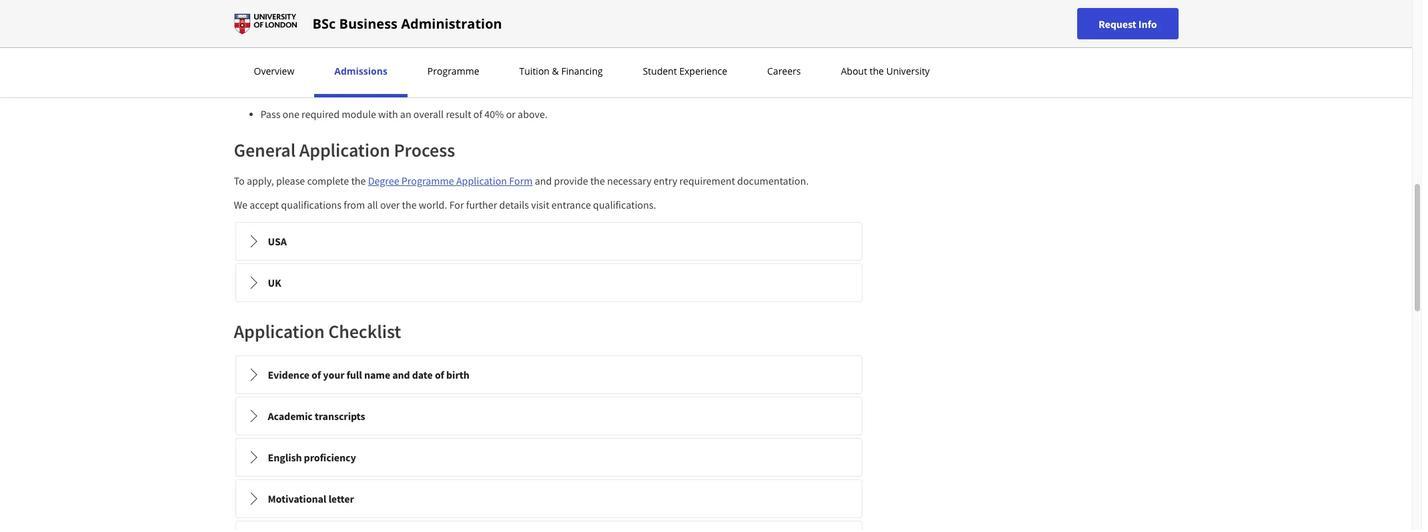 Task type: locate. For each thing, give the bounding box(es) containing it.
0 horizontal spatial and
[[392, 368, 410, 382]]

direct up admission.
[[492, 43, 518, 57]]

request info button
[[1077, 8, 1179, 39]]

apply
[[450, 43, 475, 57]]

for right best
[[379, 43, 392, 57]]

entry
[[297, 43, 320, 57], [654, 174, 677, 187]]

english proficiency button
[[236, 439, 862, 476]]

an right with
[[400, 107, 411, 121]]

the up from
[[351, 174, 366, 187]]

be up through
[[297, 59, 308, 73]]

application
[[299, 138, 390, 162], [456, 174, 507, 187], [234, 320, 325, 344]]

1 vertical spatial entry
[[654, 174, 677, 187]]

entry down "may"
[[297, 43, 320, 57]]

0 vertical spatial direct
[[492, 43, 518, 57]]

or right 17 on the top left of page
[[352, 3, 361, 17]]

application up evidence
[[234, 320, 325, 344]]

1 vertical spatial you
[[513, 83, 530, 97]]

admissions
[[334, 65, 388, 77]]

if inside unsure which entry route is best for you? simply apply via direct entry. if you do not meet the criteria for this route, your application will automatically be considered for performance-based admission.
[[548, 43, 554, 57]]

0 vertical spatial and
[[535, 174, 552, 187]]

1 horizontal spatial you
[[556, 43, 573, 57]]

0 vertical spatial is
[[581, 3, 588, 17]]

your left first
[[608, 3, 628, 17]]

0 vertical spatial you
[[556, 43, 573, 57]]

your up careers link
[[744, 43, 764, 57]]

and left date in the bottom of the page
[[392, 368, 410, 382]]

not
[[590, 3, 605, 17], [589, 43, 604, 57]]

english left language
[[773, 3, 805, 17]]

1 horizontal spatial or
[[506, 107, 516, 121]]

student
[[643, 65, 677, 77]]

full
[[347, 368, 362, 382]]

2 vertical spatial your
[[323, 368, 345, 382]]

0 horizontal spatial or
[[352, 3, 361, 17]]

1 horizontal spatial based
[[438, 59, 465, 73]]

the right onto
[[756, 83, 771, 97]]

the right on
[[403, 3, 417, 17]]

0 vertical spatial performance-
[[377, 59, 438, 73]]

english inside dropdown button
[[268, 451, 302, 464]]

of
[[748, 3, 757, 17], [474, 107, 482, 121], [312, 368, 321, 382], [435, 368, 444, 382]]

and
[[535, 174, 552, 187], [392, 368, 410, 382]]

route,
[[715, 43, 742, 57], [484, 83, 511, 97]]

2 horizontal spatial your
[[744, 43, 764, 57]]

1 horizontal spatial must
[[532, 83, 554, 97]]

based down apply
[[438, 59, 465, 73]]

1 vertical spatial is
[[349, 43, 356, 57]]

1 horizontal spatial entry
[[654, 174, 677, 187]]

route, right the this
[[715, 43, 742, 57]]

performance- down you?
[[377, 59, 438, 73]]

entry.
[[520, 43, 546, 57]]

not right the do
[[589, 43, 604, 57]]

performance- down admissions
[[346, 83, 407, 97]]

registering
[[242, 83, 289, 97]]

english right date.
[[547, 3, 579, 17]]

age
[[321, 3, 337, 17]]

application up complete
[[299, 138, 390, 162]]

0 vertical spatial proficiency
[[234, 19, 283, 33]]

to
[[234, 174, 245, 187]]

0 horizontal spatial direct
[[492, 43, 518, 57]]

1 vertical spatial an
[[400, 107, 411, 121]]

and right form at the top left
[[535, 174, 552, 187]]

the right about
[[870, 65, 884, 77]]

0 vertical spatial route,
[[715, 43, 742, 57]]

1 horizontal spatial route,
[[715, 43, 742, 57]]

transcripts
[[315, 410, 365, 423]]

name
[[364, 368, 390, 382]]

&
[[552, 65, 559, 77]]

an
[[759, 3, 771, 17], [400, 107, 411, 121]]

unsure which entry route is best for you? simply apply via direct entry. if you do not meet the criteria for this route, your application will automatically be considered for performance-based admission.
[[234, 43, 834, 73]]

satisfy
[[557, 83, 585, 97]]

if
[[539, 3, 544, 17], [548, 43, 554, 57], [234, 83, 240, 97]]

all
[[367, 198, 378, 211]]

general
[[234, 138, 296, 162]]

programme up world.
[[402, 174, 454, 187]]

evidence
[[268, 368, 310, 382]]

must up test
[[283, 3, 305, 17]]

application up further
[[456, 174, 507, 187]]

best
[[358, 43, 377, 57]]

1 vertical spatial based
[[407, 83, 434, 97]]

result
[[446, 107, 471, 121]]

0 vertical spatial or
[[352, 3, 361, 17]]

application
[[766, 43, 816, 57]]

route
[[323, 43, 347, 57]]

general application process
[[234, 138, 455, 162]]

documentation.
[[737, 174, 809, 187]]

if right entry.
[[548, 43, 554, 57]]

direct down the careers
[[773, 83, 799, 97]]

please
[[276, 174, 305, 187]]

1 horizontal spatial proficiency
[[304, 451, 356, 464]]

above.
[[518, 107, 548, 121]]

the down the financing
[[587, 83, 602, 97]]

be left age
[[308, 3, 319, 17]]

for down best
[[362, 59, 375, 73]]

entrance
[[552, 198, 591, 211]]

2 horizontal spatial if
[[548, 43, 554, 57]]

the right provide
[[590, 174, 605, 187]]

english language proficiency test
[[234, 3, 848, 33]]

0 horizontal spatial english
[[268, 451, 302, 464]]

admission
[[436, 83, 482, 97]]

one
[[283, 107, 299, 121]]

0 vertical spatial not
[[590, 3, 605, 17]]

programme
[[428, 65, 479, 77], [402, 174, 454, 187]]

for left the this
[[682, 43, 694, 57]]

apply,
[[247, 174, 274, 187]]

route, up 40%
[[484, 83, 511, 97]]

not left first
[[590, 3, 605, 17]]

0 horizontal spatial must
[[283, 3, 305, 17]]

if left registering
[[234, 83, 240, 97]]

programme up admission
[[428, 65, 479, 77]]

is up the do
[[581, 3, 588, 17]]

1 horizontal spatial an
[[759, 3, 771, 17]]

an right "completion"
[[759, 3, 771, 17]]

before
[[648, 83, 677, 97]]

be down age
[[326, 19, 337, 33]]

considered
[[311, 59, 360, 73]]

0 horizontal spatial for
[[362, 59, 375, 73]]

entry right "necessary"
[[654, 174, 677, 187]]

be inside unsure which entry route is best for you? simply apply via direct entry. if you do not meet the criteria for this route, your application will automatically be considered for performance-based admission.
[[297, 59, 308, 73]]

proficiency
[[234, 19, 283, 33], [304, 451, 356, 464]]

over
[[380, 198, 400, 211]]

2 horizontal spatial for
[[682, 43, 694, 57]]

0 vertical spatial be
[[308, 3, 319, 17]]

from
[[344, 198, 365, 211]]

0 vertical spatial entry
[[297, 43, 320, 57]]

2 vertical spatial if
[[234, 83, 240, 97]]

older
[[363, 3, 387, 17]]

language
[[807, 3, 848, 17]]

degree programme application form link
[[368, 174, 533, 187]]

2 vertical spatial application
[[234, 320, 325, 344]]

0 horizontal spatial entry
[[297, 43, 320, 57]]

following
[[604, 83, 646, 97]]

academic
[[268, 410, 313, 423]]

which
[[268, 43, 295, 57]]

your left full
[[323, 368, 345, 382]]

1 horizontal spatial if
[[539, 3, 544, 17]]

0 vertical spatial application
[[299, 138, 390, 162]]

you down the 'tuition'
[[513, 83, 530, 97]]

english for language
[[773, 3, 805, 17]]

you left the do
[[556, 43, 573, 57]]

1 vertical spatial proficiency
[[304, 451, 356, 464]]

simply
[[417, 43, 448, 57]]

0 horizontal spatial route,
[[484, 83, 511, 97]]

performance-
[[377, 59, 438, 73], [346, 83, 407, 97]]

careers link
[[763, 65, 805, 77]]

2 vertical spatial be
[[297, 59, 308, 73]]

application checklist
[[234, 320, 401, 344]]

accept
[[250, 198, 279, 211]]

0 horizontal spatial you
[[513, 83, 530, 97]]

or right 40%
[[506, 107, 516, 121]]

1 horizontal spatial is
[[581, 3, 588, 17]]

0 vertical spatial if
[[539, 3, 544, 17]]

2 horizontal spatial english
[[773, 3, 805, 17]]

proficiency down transcripts
[[304, 451, 356, 464]]

we
[[234, 198, 248, 211]]

birth
[[446, 368, 470, 382]]

if registering through the performance-based admission route, you must satisfy the following before progressing onto the direct entry:
[[234, 83, 827, 97]]

is left best
[[349, 43, 356, 57]]

academic transcripts
[[268, 410, 365, 423]]

1 vertical spatial your
[[744, 43, 764, 57]]

for
[[379, 43, 392, 57], [682, 43, 694, 57], [362, 59, 375, 73]]

1 vertical spatial and
[[392, 368, 410, 382]]

english down academic
[[268, 451, 302, 464]]

usa
[[268, 235, 287, 248]]

1 vertical spatial must
[[532, 83, 554, 97]]

must down the 'tuition'
[[532, 83, 554, 97]]

1 horizontal spatial and
[[535, 174, 552, 187]]

proficiency inside english language proficiency test
[[234, 19, 283, 33]]

automatically
[[234, 59, 295, 73]]

via
[[477, 43, 490, 57]]

criteria
[[648, 43, 680, 57]]

1 vertical spatial direct
[[773, 83, 799, 97]]

based inside unsure which entry route is best for you? simply apply via direct entry. if you do not meet the criteria for this route, your application will automatically be considered for performance-based admission.
[[438, 59, 465, 73]]

or
[[352, 3, 361, 17], [506, 107, 516, 121]]

the right "meet"
[[631, 43, 646, 57]]

0 vertical spatial your
[[608, 3, 628, 17]]

0 horizontal spatial an
[[400, 107, 411, 121]]

motivational letter button
[[236, 480, 862, 518]]

0 horizontal spatial your
[[323, 368, 345, 382]]

your inside evidence of your full name and date of birth dropdown button
[[323, 368, 345, 382]]

details
[[499, 198, 529, 211]]

english for proficiency
[[268, 451, 302, 464]]

performance- inside unsure which entry route is best for you? simply apply via direct entry. if you do not meet the criteria for this route, your application will automatically be considered for performance-based admission.
[[377, 59, 438, 73]]

1 vertical spatial if
[[548, 43, 554, 57]]

0 horizontal spatial is
[[349, 43, 356, 57]]

overview
[[254, 65, 294, 77]]

administration
[[401, 14, 502, 32]]

your inside unsure which entry route is best for you? simply apply via direct entry. if you do not meet the criteria for this route, your application will automatically be considered for performance-based admission.
[[744, 43, 764, 57]]

checklist
[[328, 320, 401, 344]]

1 horizontal spatial english
[[547, 3, 579, 17]]

1 vertical spatial not
[[589, 43, 604, 57]]

english inside english language proficiency test
[[773, 3, 805, 17]]

based up overall
[[407, 83, 434, 97]]

proficiency down the applicants
[[234, 19, 283, 33]]

for
[[449, 198, 464, 211]]

0 vertical spatial based
[[438, 59, 465, 73]]

and inside evidence of your full name and date of birth dropdown button
[[392, 368, 410, 382]]

uk button
[[236, 264, 862, 302]]

0 horizontal spatial proficiency
[[234, 19, 283, 33]]

if right date.
[[539, 3, 544, 17]]



Task type: describe. For each thing, give the bounding box(es) containing it.
form
[[509, 174, 533, 187]]

1 vertical spatial or
[[506, 107, 516, 121]]

admissions link
[[330, 65, 392, 77]]

language,
[[649, 3, 693, 17]]

about
[[841, 65, 867, 77]]

1 vertical spatial be
[[326, 19, 337, 33]]

process
[[394, 138, 455, 162]]

pass one required module with an overall result of 40% or above.
[[261, 107, 548, 121]]

request
[[1099, 17, 1137, 30]]

provide
[[554, 174, 588, 187]]

you?
[[394, 43, 415, 57]]

usa button
[[236, 223, 862, 260]]

motivational
[[268, 492, 326, 506]]

degree
[[368, 174, 399, 187]]

admission.
[[467, 59, 516, 73]]

university
[[887, 65, 930, 77]]

university of london image
[[234, 13, 297, 34]]

business
[[339, 14, 398, 32]]

info
[[1139, 17, 1157, 30]]

student experience link
[[639, 65, 731, 77]]

to apply, please complete the degree programme application form and provide the necessary entry requirement documentation.
[[234, 174, 809, 187]]

is inside unsure which entry route is best for you? simply apply via direct entry. if you do not meet the criteria for this route, your application will automatically be considered for performance-based admission.
[[349, 43, 356, 57]]

1 vertical spatial performance-
[[346, 83, 407, 97]]

direct inside unsure which entry route is best for you? simply apply via direct entry. if you do not meet the criteria for this route, your application will automatically be considered for performance-based admission.
[[492, 43, 518, 57]]

module
[[342, 107, 376, 121]]

1 horizontal spatial direct
[[773, 83, 799, 97]]

unsure
[[234, 43, 266, 57]]

overall
[[414, 107, 444, 121]]

visit
[[531, 198, 550, 211]]

motivational letter
[[268, 492, 354, 506]]

first
[[630, 3, 647, 17]]

40%
[[485, 107, 504, 121]]

the right over
[[402, 198, 417, 211]]

about the university link
[[837, 65, 934, 77]]

meet
[[606, 43, 629, 57]]

evidence of your full name and date of birth
[[268, 368, 470, 382]]

pass
[[261, 107, 280, 121]]

english proficiency
[[268, 451, 356, 464]]

tuition
[[519, 65, 550, 77]]

the inside unsure which entry route is best for you? simply apply via direct entry. if you do not meet the criteria for this route, your application will automatically be considered for performance-based admission.
[[631, 43, 646, 57]]

letter
[[328, 492, 354, 506]]

overview link
[[250, 65, 298, 77]]

0 vertical spatial must
[[283, 3, 305, 17]]

request info
[[1099, 17, 1157, 30]]

0 horizontal spatial if
[[234, 83, 240, 97]]

english language proficiency test link
[[234, 3, 848, 33]]

applicants
[[234, 3, 281, 17]]

1 vertical spatial application
[[456, 174, 507, 187]]

of right evidence
[[312, 368, 321, 382]]

of left 40%
[[474, 107, 482, 121]]

required.
[[339, 19, 380, 33]]

progressing
[[679, 83, 731, 97]]

evidence of your full name and date of birth button
[[236, 356, 862, 394]]

bsc business administration
[[313, 14, 502, 32]]

qualifications.
[[593, 198, 656, 211]]

date.
[[514, 3, 536, 17]]

on
[[389, 3, 401, 17]]

programme link
[[424, 65, 483, 77]]

this
[[696, 43, 713, 57]]

necessary
[[607, 174, 652, 187]]

entry inside unsure which entry route is best for you? simply apply via direct entry. if you do not meet the criteria for this route, your application will automatically be considered for performance-based admission.
[[297, 43, 320, 57]]

1 vertical spatial route,
[[484, 83, 511, 97]]

you inside unsure which entry route is best for you? simply apply via direct entry. if you do not meet the criteria for this route, your application will automatically be considered for performance-based admission.
[[556, 43, 573, 57]]

of right "completion"
[[748, 3, 757, 17]]

test
[[286, 19, 302, 33]]

student experience
[[643, 65, 727, 77]]

through
[[291, 83, 327, 97]]

date
[[412, 368, 433, 382]]

bsc
[[313, 14, 336, 32]]

1 horizontal spatial for
[[379, 43, 392, 57]]

uk
[[268, 276, 281, 290]]

further
[[466, 198, 497, 211]]

required
[[302, 107, 340, 121]]

0 horizontal spatial based
[[407, 83, 434, 97]]

the down the considered
[[329, 83, 344, 97]]

complete
[[307, 174, 349, 187]]

qualifications
[[281, 198, 342, 211]]

17
[[339, 3, 350, 17]]

not inside unsure which entry route is best for you? simply apply via direct entry. if you do not meet the criteria for this route, your application will automatically be considered for performance-based admission.
[[589, 43, 604, 57]]

may
[[304, 19, 324, 33]]

0 vertical spatial an
[[759, 3, 771, 17]]

deadline
[[473, 3, 512, 17]]

0 vertical spatial programme
[[428, 65, 479, 77]]

1 horizontal spatial your
[[608, 3, 628, 17]]

1 vertical spatial programme
[[402, 174, 454, 187]]

of right date in the bottom of the page
[[435, 368, 444, 382]]

completion
[[695, 3, 746, 17]]

tuition & financing
[[519, 65, 603, 77]]

route, inside unsure which entry route is best for you? simply apply via direct entry. if you do not meet the criteria for this route, your application will automatically be considered for performance-based admission.
[[715, 43, 742, 57]]

financing
[[561, 65, 603, 77]]

onto
[[733, 83, 754, 97]]

proficiency inside dropdown button
[[304, 451, 356, 464]]

we accept qualifications from all over the world. for further details visit entrance qualifications.
[[234, 198, 656, 211]]

with
[[378, 107, 398, 121]]



Task type: vqa. For each thing, say whether or not it's contained in the screenshot.
left "english"
yes



